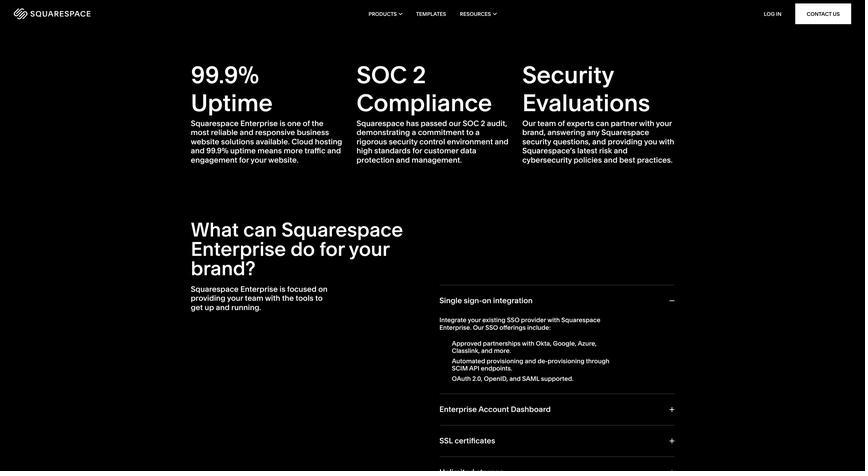 Task type: vqa. For each thing, say whether or not it's contained in the screenshot.
the left Soc
yes



Task type: locate. For each thing, give the bounding box(es) containing it.
to right the our
[[467, 128, 474, 137]]

our
[[449, 119, 461, 128]]

any
[[587, 128, 600, 137]]

squarespace logo image
[[14, 8, 91, 19]]

website
[[191, 137, 219, 146]]

can inside the what can squarespace enterprise do for your brand?
[[243, 218, 277, 242]]

providing
[[608, 137, 643, 146], [191, 294, 226, 303]]

0 horizontal spatial a
[[412, 128, 416, 137]]

1 of from the left
[[303, 119, 310, 128]]

0 horizontal spatial providing
[[191, 294, 226, 303]]

1 vertical spatial to
[[316, 294, 323, 303]]

0 horizontal spatial of
[[303, 119, 310, 128]]

1 vertical spatial security
[[523, 60, 615, 89]]

0 horizontal spatial soc
[[357, 60, 407, 89]]

our right audit,
[[523, 119, 536, 128]]

a left control
[[412, 128, 416, 137]]

1 horizontal spatial our
[[523, 119, 536, 128]]

demonstrating
[[357, 128, 410, 137]]

on
[[319, 285, 328, 294], [482, 296, 492, 305]]

1 horizontal spatial provisioning
[[548, 357, 585, 365]]

0 vertical spatial the
[[312, 119, 324, 128]]

resources
[[460, 11, 491, 17]]

1 vertical spatial soc
[[463, 119, 479, 128]]

can inside 'security evaluations our team of experts can partner with your brand, answering any squarespace security questions, and providing you with squarespace's latest risk and cybersecurity policies and best practices.'
[[596, 119, 609, 128]]

team
[[538, 119, 556, 128], [245, 294, 264, 303]]

of inside 'security evaluations our team of experts can partner with your brand, answering any squarespace security questions, and providing you with squarespace's latest risk and cybersecurity policies and best practices.'
[[558, 119, 565, 128]]

the up "hosting" in the top left of the page
[[312, 119, 324, 128]]

best
[[620, 155, 636, 165]]

in
[[777, 11, 782, 17]]

squarespace logo link
[[14, 8, 181, 19]]

contact us
[[807, 11, 840, 17]]

99.9%
[[191, 60, 259, 89], [206, 146, 229, 156]]

with right provider
[[548, 316, 560, 324]]

2 of from the left
[[558, 119, 565, 128]]

with inside integrate your existing sso provider with squarespace enterprise. our sso offerings include:
[[548, 316, 560, 324]]

your inside 99.9% uptime squarespace enterprise is one of the most reliable and responsive business website solutions available. cloud hosting and 99.9% uptime means more traffic and engagement for your website.
[[251, 155, 267, 165]]

and up policies in the top right of the page
[[593, 137, 606, 146]]

products button
[[369, 0, 403, 28]]

is left one
[[280, 119, 286, 128]]

sso up partnerships
[[486, 324, 498, 332]]

1 horizontal spatial providing
[[608, 137, 643, 146]]

available.
[[256, 137, 290, 146]]

2 is from the top
[[280, 285, 286, 294]]

and right up on the bottom of the page
[[216, 303, 230, 312]]

your inside integrate your existing sso provider with squarespace enterprise. our sso offerings include:
[[468, 316, 481, 324]]

0 vertical spatial our
[[523, 119, 536, 128]]

on inside squarespace enterprise is focused on providing your team with the tools to get up and running.
[[319, 285, 328, 294]]

focused
[[287, 285, 317, 294]]

supported.
[[541, 375, 574, 383]]

1 horizontal spatial team
[[538, 119, 556, 128]]

security inside 'security evaluations our team of experts can partner with your brand, answering any squarespace security questions, and providing you with squarespace's latest risk and cybersecurity policies and best practices.'
[[523, 60, 615, 89]]

compliance
[[357, 89, 492, 117]]

1 vertical spatial the
[[282, 294, 294, 303]]

0 vertical spatial providing
[[608, 137, 643, 146]]

on right tools
[[319, 285, 328, 294]]

1 horizontal spatial security
[[523, 137, 552, 146]]

0 vertical spatial is
[[280, 119, 286, 128]]

provisioning down more.
[[487, 357, 524, 365]]

questions,
[[553, 137, 591, 146]]

with up the you
[[640, 119, 655, 128]]

our up approved in the bottom right of the page
[[473, 324, 484, 332]]

uptime
[[230, 146, 256, 156]]

of right one
[[303, 119, 310, 128]]

on up existing
[[482, 296, 492, 305]]

data
[[461, 146, 477, 156]]

and right risk
[[614, 146, 628, 156]]

of left 'experts'
[[558, 119, 565, 128]]

1 vertical spatial is
[[280, 285, 286, 294]]

with
[[640, 119, 655, 128], [659, 137, 675, 146], [265, 294, 280, 303], [548, 316, 560, 324], [522, 340, 535, 347]]

the inside 99.9% uptime squarespace enterprise is one of the most reliable and responsive business website solutions available. cloud hosting and 99.9% uptime means more traffic and engagement for your website.
[[312, 119, 324, 128]]

our
[[523, 119, 536, 128], [473, 324, 484, 332]]

security for &
[[191, 5, 266, 28]]

and up uptime at the left of the page
[[240, 128, 254, 137]]

0 vertical spatial can
[[596, 119, 609, 128]]

enterprise inside the what can squarespace enterprise do for your brand?
[[191, 237, 286, 261]]

1 horizontal spatial 2
[[481, 119, 485, 128]]

automated
[[452, 357, 485, 365]]

0 vertical spatial on
[[319, 285, 328, 294]]

squarespace inside integrate your existing sso provider with squarespace enterprise. our sso offerings include:
[[562, 316, 601, 324]]

audit,
[[487, 119, 507, 128]]

de-
[[538, 357, 548, 365]]

sso right existing
[[507, 316, 520, 324]]

and
[[240, 128, 254, 137], [495, 137, 509, 146], [593, 137, 606, 146], [191, 146, 205, 156], [327, 146, 341, 156], [614, 146, 628, 156], [396, 155, 410, 165], [604, 155, 618, 165], [216, 303, 230, 312], [482, 347, 493, 355], [525, 357, 536, 365], [510, 375, 521, 383]]

engagement
[[191, 155, 237, 165]]

enterprise account dashboard
[[440, 405, 551, 414]]

provider
[[521, 316, 546, 324]]

1 horizontal spatial security
[[523, 60, 615, 89]]

0 horizontal spatial for
[[239, 155, 249, 165]]

standards
[[375, 146, 411, 156]]

openid,
[[484, 375, 508, 383]]

risk
[[600, 146, 612, 156]]

of
[[303, 119, 310, 128], [558, 119, 565, 128]]

0 horizontal spatial to
[[316, 294, 323, 303]]

resources button
[[460, 0, 497, 28]]

include:
[[528, 324, 551, 332]]

1 horizontal spatial soc
[[463, 119, 479, 128]]

1 horizontal spatial a
[[476, 128, 480, 137]]

approved partnerships with okta, google, azure, classlink, and more. automated provisioning and de-provisioning through scim api endpoints. oauth 2.0, openid, and saml supported.
[[452, 340, 610, 383]]

more
[[284, 146, 303, 156]]

0 vertical spatial 99.9%
[[191, 60, 259, 89]]

1 horizontal spatial can
[[596, 119, 609, 128]]

your
[[656, 119, 672, 128], [251, 155, 267, 165], [349, 237, 390, 261], [227, 294, 243, 303], [468, 316, 481, 324]]

your inside 'security evaluations our team of experts can partner with your brand, answering any squarespace security questions, and providing you with squarespace's latest risk and cybersecurity policies and best practices.'
[[656, 119, 672, 128]]

for
[[413, 146, 423, 156], [239, 155, 249, 165], [320, 237, 345, 261]]

with right 'running.'
[[265, 294, 280, 303]]

1 horizontal spatial of
[[558, 119, 565, 128]]

provisioning down google,
[[548, 357, 585, 365]]

0 vertical spatial security
[[191, 5, 266, 28]]

and right protection
[[396, 155, 410, 165]]

dashboard
[[511, 405, 551, 414]]

a up data
[[476, 128, 480, 137]]

security down has
[[389, 137, 418, 146]]

security
[[389, 137, 418, 146], [523, 137, 552, 146]]

templates
[[416, 11, 446, 17]]

providing down "brand?"
[[191, 294, 226, 303]]

security & reliability
[[191, 5, 378, 28]]

0 horizontal spatial on
[[319, 285, 328, 294]]

0 vertical spatial to
[[467, 128, 474, 137]]

1 horizontal spatial for
[[320, 237, 345, 261]]

for right do
[[320, 237, 345, 261]]

for left customer
[[413, 146, 423, 156]]

to inside squarespace enterprise is focused on providing your team with the tools to get up and running.
[[316, 294, 323, 303]]

is left the focused
[[280, 285, 286, 294]]

endpoints.
[[481, 365, 513, 373]]

0 horizontal spatial provisioning
[[487, 357, 524, 365]]

to right tools
[[316, 294, 323, 303]]

security
[[191, 5, 266, 28], [523, 60, 615, 89]]

1 vertical spatial providing
[[191, 294, 226, 303]]

up
[[205, 303, 214, 312]]

through
[[586, 357, 610, 365]]

enterprise inside 99.9% uptime squarespace enterprise is one of the most reliable and responsive business website solutions available. cloud hosting and 99.9% uptime means more traffic and engagement for your website.
[[241, 119, 278, 128]]

squarespace inside 'security evaluations our team of experts can partner with your brand, answering any squarespace security questions, and providing you with squarespace's latest risk and cybersecurity policies and best practices.'
[[602, 128, 650, 137]]

0 horizontal spatial our
[[473, 324, 484, 332]]

0 horizontal spatial sso
[[486, 324, 498, 332]]

2 provisioning from the left
[[548, 357, 585, 365]]

1 horizontal spatial the
[[312, 119, 324, 128]]

0 vertical spatial team
[[538, 119, 556, 128]]

0 horizontal spatial security
[[389, 137, 418, 146]]

1 security from the left
[[389, 137, 418, 146]]

partner
[[611, 119, 638, 128]]

for down solutions
[[239, 155, 249, 165]]

the left tools
[[282, 294, 294, 303]]

&
[[271, 5, 284, 28]]

1 vertical spatial team
[[245, 294, 264, 303]]

1 vertical spatial 2
[[481, 119, 485, 128]]

security inside 'security evaluations our team of experts can partner with your brand, answering any squarespace security questions, and providing you with squarespace's latest risk and cybersecurity policies and best practices.'
[[523, 137, 552, 146]]

2 security from the left
[[523, 137, 552, 146]]

soc 2 compliance squarespace has passed our soc 2 audit, demonstrating a commitment to a rigorous security control environment and high standards for customer data protection and management.
[[357, 60, 509, 165]]

security up cybersecurity
[[523, 137, 552, 146]]

responsive
[[255, 128, 295, 137]]

is inside squarespace enterprise is focused on providing your team with the tools to get up and running.
[[280, 285, 286, 294]]

1 vertical spatial on
[[482, 296, 492, 305]]

to
[[467, 128, 474, 137], [316, 294, 323, 303]]

to inside "soc 2 compliance squarespace has passed our soc 2 audit, demonstrating a commitment to a rigorous security control environment and high standards for customer data protection and management."
[[467, 128, 474, 137]]

0 horizontal spatial the
[[282, 294, 294, 303]]

tools
[[296, 294, 314, 303]]

2
[[413, 60, 426, 89], [481, 119, 485, 128]]

with left okta,
[[522, 340, 535, 347]]

and down most
[[191, 146, 205, 156]]

log
[[764, 11, 775, 17]]

is
[[280, 119, 286, 128], [280, 285, 286, 294]]

squarespace enterprise is focused on providing your team with the tools to get up and running.
[[191, 285, 328, 312]]

azure,
[[578, 340, 597, 347]]

okta,
[[536, 340, 552, 347]]

providing down partner
[[608, 137, 643, 146]]

with inside approved partnerships with okta, google, azure, classlink, and more. automated provisioning and de-provisioning through scim api endpoints. oauth 2.0, openid, and saml supported.
[[522, 340, 535, 347]]

0 horizontal spatial can
[[243, 218, 277, 242]]

0 horizontal spatial 2
[[413, 60, 426, 89]]

0 horizontal spatial team
[[245, 294, 264, 303]]

2 horizontal spatial for
[[413, 146, 423, 156]]

1 vertical spatial can
[[243, 218, 277, 242]]

1 vertical spatial our
[[473, 324, 484, 332]]

1 is from the top
[[280, 119, 286, 128]]

1 horizontal spatial to
[[467, 128, 474, 137]]

team inside squarespace enterprise is focused on providing your team with the tools to get up and running.
[[245, 294, 264, 303]]

0 vertical spatial soc
[[357, 60, 407, 89]]

our inside 'security evaluations our team of experts can partner with your brand, answering any squarespace security questions, and providing you with squarespace's latest risk and cybersecurity policies and best practices.'
[[523, 119, 536, 128]]

0 horizontal spatial security
[[191, 5, 266, 28]]

experts
[[567, 119, 594, 128]]

business
[[297, 128, 329, 137]]



Task type: describe. For each thing, give the bounding box(es) containing it.
integrate
[[440, 316, 467, 324]]

for inside the what can squarespace enterprise do for your brand?
[[320, 237, 345, 261]]

offerings
[[500, 324, 526, 332]]

security evaluations our team of experts can partner with your brand, answering any squarespace security questions, and providing you with squarespace's latest risk and cybersecurity policies and best practices.
[[523, 60, 675, 165]]

1 provisioning from the left
[[487, 357, 524, 365]]

solutions
[[221, 137, 254, 146]]

1 horizontal spatial sso
[[507, 316, 520, 324]]

high
[[357, 146, 373, 156]]

traffic
[[305, 146, 326, 156]]

the inside squarespace enterprise is focused on providing your team with the tools to get up and running.
[[282, 294, 294, 303]]

ssl certificates
[[440, 436, 496, 446]]

answering
[[548, 128, 585, 137]]

team inside 'security evaluations our team of experts can partner with your brand, answering any squarespace security questions, and providing you with squarespace's latest risk and cybersecurity policies and best practices.'
[[538, 119, 556, 128]]

policies
[[574, 155, 602, 165]]

environment
[[447, 137, 493, 146]]

partnerships
[[483, 340, 521, 347]]

contact
[[807, 11, 832, 17]]

means
[[258, 146, 282, 156]]

your inside the what can squarespace enterprise do for your brand?
[[349, 237, 390, 261]]

existing
[[483, 316, 506, 324]]

evaluations
[[523, 89, 651, 117]]

passed
[[421, 119, 447, 128]]

single
[[440, 296, 462, 305]]

control
[[420, 137, 445, 146]]

hosting
[[315, 137, 342, 146]]

and inside squarespace enterprise is focused on providing your team with the tools to get up and running.
[[216, 303, 230, 312]]

with inside squarespace enterprise is focused on providing your team with the tools to get up and running.
[[265, 294, 280, 303]]

enterprise.
[[440, 324, 472, 332]]

running.
[[231, 303, 261, 312]]

security for evaluations
[[523, 60, 615, 89]]

1 horizontal spatial on
[[482, 296, 492, 305]]

providing inside squarespace enterprise is focused on providing your team with the tools to get up and running.
[[191, 294, 226, 303]]

integration
[[493, 296, 533, 305]]

squarespace inside 99.9% uptime squarespace enterprise is one of the most reliable and responsive business website solutions available. cloud hosting and 99.9% uptime means more traffic and engagement for your website.
[[191, 119, 239, 128]]

you
[[645, 137, 658, 146]]

approved
[[452, 340, 482, 347]]

get
[[191, 303, 203, 312]]

more.
[[494, 347, 511, 355]]

0 vertical spatial 2
[[413, 60, 426, 89]]

squarespace inside squarespace enterprise is focused on providing your team with the tools to get up and running.
[[191, 285, 239, 294]]

for inside "soc 2 compliance squarespace has passed our soc 2 audit, demonstrating a commitment to a rigorous security control environment and high standards for customer data protection and management."
[[413, 146, 423, 156]]

most
[[191, 128, 209, 137]]

rigorous
[[357, 137, 387, 146]]

brand?
[[191, 257, 256, 280]]

products
[[369, 11, 397, 17]]

practices.
[[637, 155, 673, 165]]

and left best
[[604, 155, 618, 165]]

security inside "soc 2 compliance squarespace has passed our soc 2 audit, demonstrating a commitment to a rigorous security control environment and high standards for customer data protection and management."
[[389, 137, 418, 146]]

ssl
[[440, 436, 453, 446]]

log             in
[[764, 11, 782, 17]]

us
[[833, 11, 840, 17]]

classlink,
[[452, 347, 480, 355]]

saml
[[522, 375, 540, 383]]

commitment
[[418, 128, 465, 137]]

website.
[[268, 155, 299, 165]]

is inside 99.9% uptime squarespace enterprise is one of the most reliable and responsive business website solutions available. cloud hosting and 99.9% uptime means more traffic and engagement for your website.
[[280, 119, 286, 128]]

with right the you
[[659, 137, 675, 146]]

account
[[479, 405, 509, 414]]

squarespace inside the what can squarespace enterprise do for your brand?
[[282, 218, 403, 242]]

one
[[287, 119, 301, 128]]

what can squarespace enterprise do for your brand?
[[191, 218, 403, 280]]

uptime
[[191, 89, 273, 117]]

99.9% uptime squarespace enterprise is one of the most reliable and responsive business website solutions available. cloud hosting and 99.9% uptime means more traffic and engagement for your website.
[[191, 60, 342, 165]]

and left saml
[[510, 375, 521, 383]]

google,
[[553, 340, 577, 347]]

cybersecurity
[[523, 155, 572, 165]]

scim
[[452, 365, 468, 373]]

and right traffic
[[327, 146, 341, 156]]

has
[[406, 119, 419, 128]]

your inside squarespace enterprise is focused on providing your team with the tools to get up and running.
[[227, 294, 243, 303]]

certificates
[[455, 436, 496, 446]]

reliable
[[211, 128, 238, 137]]

brand,
[[523, 128, 546, 137]]

reliability
[[288, 5, 378, 28]]

and left more.
[[482, 347, 493, 355]]

1 a from the left
[[412, 128, 416, 137]]

enterprise inside squarespace enterprise is focused on providing your team with the tools to get up and running.
[[241, 285, 278, 294]]

sign-
[[464, 296, 482, 305]]

of inside 99.9% uptime squarespace enterprise is one of the most reliable and responsive business website solutions available. cloud hosting and 99.9% uptime means more traffic and engagement for your website.
[[303, 119, 310, 128]]

providing inside 'security evaluations our team of experts can partner with your brand, answering any squarespace security questions, and providing you with squarespace's latest risk and cybersecurity policies and best practices.'
[[608, 137, 643, 146]]

and left de-
[[525, 357, 536, 365]]

integrate your existing sso provider with squarespace enterprise. our sso offerings include:
[[440, 316, 601, 332]]

2 a from the left
[[476, 128, 480, 137]]

api
[[469, 365, 480, 373]]

2.0,
[[473, 375, 483, 383]]

our inside integrate your existing sso provider with squarespace enterprise. our sso offerings include:
[[473, 324, 484, 332]]

templates link
[[416, 0, 446, 28]]

1 vertical spatial 99.9%
[[206, 146, 229, 156]]

management.
[[412, 155, 462, 165]]

customer
[[424, 146, 459, 156]]

contact us link
[[796, 3, 852, 24]]

log             in link
[[764, 11, 782, 17]]

cloud
[[292, 137, 313, 146]]

protection
[[357, 155, 395, 165]]

squarespace inside "soc 2 compliance squarespace has passed our soc 2 audit, demonstrating a commitment to a rigorous security control environment and high standards for customer data protection and management."
[[357, 119, 405, 128]]

single sign-on integration
[[440, 296, 533, 305]]

latest
[[578, 146, 598, 156]]

what
[[191, 218, 239, 242]]

for inside 99.9% uptime squarespace enterprise is one of the most reliable and responsive business website solutions available. cloud hosting and 99.9% uptime means more traffic and engagement for your website.
[[239, 155, 249, 165]]

and down audit,
[[495, 137, 509, 146]]



